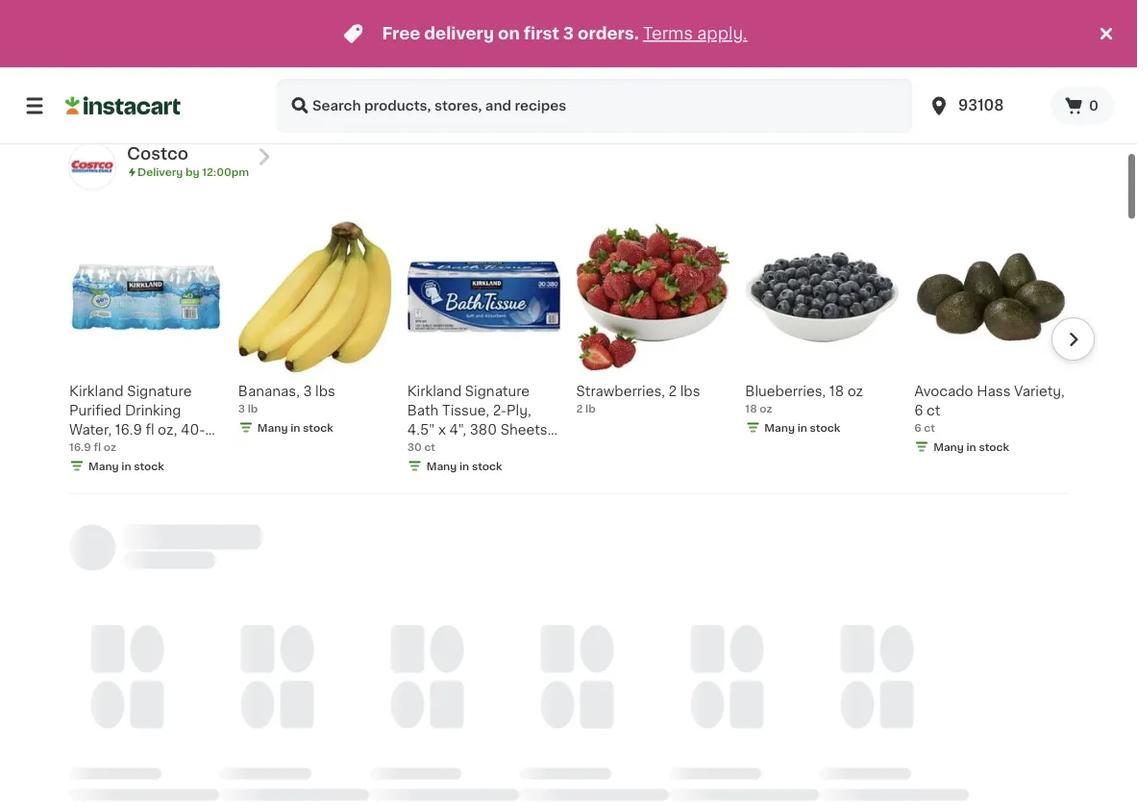 Task type: vqa. For each thing, say whether or not it's contained in the screenshot.
Avocados, inside the "Mini Avocados, Bag 6 ct • $0.52 each"
no



Task type: locate. For each thing, give the bounding box(es) containing it.
4",
[[450, 423, 467, 436]]

2 horizontal spatial 3
[[563, 25, 574, 42]]

0 horizontal spatial each
[[69, 69, 96, 80]]

many in stock for kirkland signature purified drinking water, 16.9 fl oz, 40- count
[[88, 461, 164, 471]]

many in stock down organic honeycrisp apple each
[[934, 89, 1010, 99]]

many in stock down avocado hass variety, 6 ct 6 ct
[[934, 442, 1010, 452]]

1 horizontal spatial fl
[[146, 423, 154, 436]]

1 vertical spatial 16.9
[[69, 442, 91, 452]]

lb down strawberries,
[[586, 403, 596, 414]]

0 vertical spatial 16.9
[[115, 423, 142, 436]]

oz,
[[158, 423, 177, 436]]

many down the apple
[[934, 89, 964, 99]]

0 horizontal spatial 18
[[746, 403, 757, 414]]

1 horizontal spatial lb
[[586, 403, 596, 414]]

bananas,
[[238, 384, 300, 398]]

3
[[563, 25, 574, 42], [303, 384, 312, 398], [238, 403, 245, 414]]

organic for organic hass avocado each
[[69, 31, 123, 45]]

many in stock
[[258, 69, 333, 80], [427, 69, 502, 80], [765, 69, 841, 80], [88, 89, 164, 99], [596, 89, 672, 99], [934, 89, 1010, 99], [258, 422, 333, 433], [765, 422, 841, 433], [934, 442, 1010, 452], [88, 461, 164, 471], [427, 461, 502, 471]]

instacart logo image
[[65, 94, 181, 117]]

avocado
[[69, 51, 128, 64], [915, 384, 974, 398]]

2 each from the left
[[915, 69, 942, 80]]

each for avocado
[[69, 69, 96, 80]]

None search field
[[277, 79, 913, 133]]

stock for organic blueberries package
[[641, 89, 672, 99]]

organic
[[409, 10, 453, 20], [69, 31, 123, 45], [577, 31, 630, 45], [238, 31, 292, 45], [407, 31, 461, 45], [746, 31, 799, 45], [915, 31, 968, 45]]

oz down package
[[586, 69, 599, 80]]

0 vertical spatial 18
[[830, 384, 844, 398]]

many for kirkland signature bath tissue, 2-ply, 4.5" x 4", 380 sheets, 30 ct
[[427, 461, 457, 471]]

in down kirkland signature purified drinking water, 16.9 fl oz, 40- count at the left of page
[[122, 461, 131, 471]]

many in stock down "organic hass avocado each"
[[88, 89, 164, 99]]

organic honeycrisp apple each
[[915, 31, 1050, 80]]

organic up the apple
[[915, 31, 968, 45]]

in for blueberries, 18 oz
[[798, 422, 808, 433]]

in down 4", in the bottom left of the page
[[460, 461, 470, 471]]

in down organic banana at the top left
[[291, 69, 300, 80]]

kirkland
[[69, 384, 124, 398], [407, 384, 462, 398]]

organic blueberries package 6 oz container
[[577, 31, 711, 80]]

organic left cucumber on the left
[[407, 31, 461, 45]]

lb inside bananas, 3 lbs 3 lb
[[248, 403, 258, 414]]

1 vertical spatial 6
[[915, 404, 924, 417]]

many down the "delivery"
[[427, 69, 457, 80]]

many for organic honeycrisp apple
[[934, 89, 964, 99]]

signature up 2-
[[465, 384, 530, 398]]

many in stock down organic banana at the top left
[[258, 69, 333, 80]]

fl down water,
[[94, 442, 101, 452]]

1 horizontal spatial 18
[[830, 384, 844, 398]]

kirkland inside kirkland signature purified drinking water, 16.9 fl oz, 40- count
[[69, 384, 124, 398]]

many down bananas, 3 lbs 3 lb
[[258, 422, 288, 433]]

limited time offer region
[[0, 0, 1095, 67]]

delivery
[[138, 167, 183, 177]]

1 horizontal spatial 2
[[669, 384, 677, 398]]

many down container
[[596, 89, 626, 99]]

many for organic lemon
[[765, 69, 795, 80]]

first
[[524, 25, 560, 42]]

kirkland up purified
[[69, 384, 124, 398]]

item carousel region
[[42, 212, 1095, 485]]

2
[[669, 384, 677, 398], [577, 403, 583, 414]]

signature up drinking
[[127, 384, 192, 398]]

avocado inside "organic hass avocado each"
[[69, 51, 128, 64]]

stock down 380
[[472, 461, 502, 471]]

1 each from the left
[[69, 69, 96, 80]]

in
[[291, 69, 300, 80], [460, 69, 470, 80], [798, 69, 808, 80], [122, 89, 131, 99], [629, 89, 639, 99], [967, 89, 977, 99], [291, 422, 300, 433], [798, 422, 808, 433], [967, 442, 977, 452], [122, 461, 131, 471], [460, 461, 470, 471]]

organic inside organic honeycrisp apple each
[[915, 31, 968, 45]]

1 vertical spatial 2
[[577, 403, 583, 414]]

avocado left variety,
[[915, 384, 974, 398]]

lbs
[[681, 384, 701, 398], [316, 384, 336, 398]]

purified
[[69, 404, 122, 417]]

signature
[[127, 384, 192, 398], [465, 384, 530, 398]]

count
[[69, 442, 109, 455]]

hass inside "organic hass avocado each"
[[126, 31, 160, 45]]

2 signature from the left
[[465, 384, 530, 398]]

1 horizontal spatial 3
[[303, 384, 312, 398]]

stock down cucumber on the left
[[472, 69, 502, 80]]

1 horizontal spatial kirkland
[[407, 384, 462, 398]]

many in stock for organic banana
[[258, 69, 333, 80]]

1 horizontal spatial hass
[[977, 384, 1011, 398]]

3 inside limited time offer region
[[563, 25, 574, 42]]

lb
[[586, 403, 596, 414], [248, 403, 258, 414]]

each inside organic honeycrisp apple each
[[915, 69, 942, 80]]

each down the apple
[[915, 69, 942, 80]]

1 vertical spatial fl
[[94, 442, 101, 452]]

0 horizontal spatial kirkland
[[69, 384, 124, 398]]

organic for organic cucumber
[[407, 31, 461, 45]]

many in stock for avocado hass variety, 6 ct
[[934, 442, 1010, 452]]

many in stock down bananas, 3 lbs 3 lb
[[258, 422, 333, 433]]

1 horizontal spatial signature
[[465, 384, 530, 398]]

many down organic lemon
[[765, 69, 795, 80]]

in down organic lemon
[[798, 69, 808, 80]]

2 down strawberries,
[[577, 403, 583, 414]]

stock for organic cucumber
[[472, 69, 502, 80]]

many in stock down organic cucumber
[[427, 69, 502, 80]]

18 right blueberries,
[[830, 384, 844, 398]]

lb inside the strawberries, 2 lbs 2 lb
[[586, 403, 596, 414]]

in down organic honeycrisp apple each
[[967, 89, 977, 99]]

0 vertical spatial avocado
[[69, 51, 128, 64]]

lbs for 3
[[316, 384, 336, 398]]

many down 16.9 fl oz
[[88, 461, 119, 471]]

1 signature from the left
[[127, 384, 192, 398]]

0 horizontal spatial avocado
[[69, 51, 128, 64]]

many in stock down blueberries, 18 oz 18 oz
[[765, 422, 841, 433]]

0 horizontal spatial lbs
[[316, 384, 336, 398]]

hass
[[126, 31, 160, 45], [977, 384, 1011, 398]]

fl left the oz, at the left of the page
[[146, 423, 154, 436]]

1 horizontal spatial 16.9
[[115, 423, 142, 436]]

in down avocado hass variety, 6 ct 6 ct
[[967, 442, 977, 452]]

fl inside kirkland signature purified drinking water, 16.9 fl oz, 40- count
[[146, 423, 154, 436]]

2 vertical spatial 3
[[238, 403, 245, 414]]

0 horizontal spatial fl
[[94, 442, 101, 452]]

1 vertical spatial 3
[[303, 384, 312, 398]]

3 right the 'bananas,' on the left top of page
[[303, 384, 312, 398]]

6 for oz
[[577, 69, 584, 80]]

avocado up instacart logo
[[69, 51, 128, 64]]

many for organic banana
[[258, 69, 288, 80]]

0 vertical spatial fl
[[146, 423, 154, 436]]

stock down "organic hass avocado each"
[[134, 89, 164, 99]]

many down avocado hass variety, 6 ct 6 ct
[[934, 442, 964, 452]]

1 horizontal spatial avocado
[[915, 384, 974, 398]]

each inside "organic hass avocado each"
[[69, 69, 96, 80]]

hass for variety,
[[977, 384, 1011, 398]]

many
[[258, 69, 288, 80], [427, 69, 457, 80], [765, 69, 795, 80], [88, 89, 119, 99], [596, 89, 626, 99], [934, 89, 964, 99], [258, 422, 288, 433], [765, 422, 795, 433], [934, 442, 964, 452], [88, 461, 119, 471], [427, 461, 457, 471]]

hass inside avocado hass variety, 6 ct 6 ct
[[977, 384, 1011, 398]]

0 vertical spatial 3
[[563, 25, 574, 42]]

oz
[[586, 69, 599, 80], [848, 384, 864, 398], [760, 403, 773, 414], [104, 442, 116, 452]]

ct
[[927, 404, 941, 417], [924, 422, 936, 433], [424, 442, 436, 452], [429, 442, 443, 455]]

oz down blueberries,
[[760, 403, 773, 414]]

lbs inside bananas, 3 lbs 3 lb
[[316, 384, 336, 398]]

1 vertical spatial avocado
[[915, 384, 974, 398]]

in down container
[[629, 89, 639, 99]]

2 lbs from the left
[[316, 384, 336, 398]]

2 vertical spatial 6
[[915, 422, 922, 433]]

hass for avocado
[[126, 31, 160, 45]]

many in stock down 16.9 fl oz
[[88, 461, 164, 471]]

in down "organic hass avocado each"
[[122, 89, 131, 99]]

0 horizontal spatial 16.9
[[69, 442, 91, 452]]

stock down banana
[[303, 69, 333, 80]]

0 horizontal spatial signature
[[127, 384, 192, 398]]

16.9 down drinking
[[115, 423, 142, 436]]

many in stock for bananas, 3 lbs
[[258, 422, 333, 433]]

stock down the oz, at the left of the page
[[134, 461, 164, 471]]

many down organic banana at the top left
[[258, 69, 288, 80]]

in for kirkland signature purified drinking water, 16.9 fl oz, 40- count
[[122, 461, 131, 471]]

1 vertical spatial 18
[[746, 403, 757, 414]]

kirkland inside kirkland signature bath tissue, 2-ply, 4.5" x 4", 380 sheets, 30 ct
[[407, 384, 462, 398]]

16.9 down water,
[[69, 442, 91, 452]]

terms
[[643, 25, 693, 42]]

many down 30 ct on the left bottom of the page
[[427, 461, 457, 471]]

0 vertical spatial 2
[[669, 384, 677, 398]]

organic up package
[[577, 31, 630, 45]]

each
[[69, 69, 96, 80], [915, 69, 942, 80]]

stock down avocado hass variety, 6 ct 6 ct
[[979, 442, 1010, 452]]

many down blueberries,
[[765, 422, 795, 433]]

Search field
[[277, 79, 913, 133]]

blueberries
[[634, 31, 711, 45]]

4.5"
[[407, 423, 435, 436]]

container
[[601, 69, 656, 80]]

stock down organic honeycrisp apple each
[[979, 89, 1010, 99]]

ply,
[[507, 404, 531, 417]]

free delivery on first 3 orders. terms apply.
[[382, 25, 748, 42]]

16.9 inside kirkland signature purified drinking water, 16.9 fl oz, 40- count
[[115, 423, 142, 436]]

18
[[830, 384, 844, 398], [746, 403, 757, 414]]

many for organic blueberries package
[[596, 89, 626, 99]]

16.9
[[115, 423, 142, 436], [69, 442, 91, 452]]

in for kirkland signature bath tissue, 2-ply, 4.5" x 4", 380 sheets, 30 ct
[[460, 461, 470, 471]]

lbs inside the strawberries, 2 lbs 2 lb
[[681, 384, 701, 398]]

3 right first
[[563, 25, 574, 42]]

many in stock down organic lemon
[[765, 69, 841, 80]]

1 vertical spatial hass
[[977, 384, 1011, 398]]

1 horizontal spatial each
[[915, 69, 942, 80]]

fl
[[146, 423, 154, 436], [94, 442, 101, 452]]

6
[[577, 69, 584, 80], [915, 404, 924, 417], [915, 422, 922, 433]]

kirkland signature bath tissue, 2-ply, 4.5" x 4", 380 sheets, 30 ct
[[407, 384, 551, 455]]

apple
[[915, 51, 954, 64]]

2 lb from the left
[[248, 403, 258, 414]]

stock down lemon
[[810, 69, 841, 80]]

hass left variety,
[[977, 384, 1011, 398]]

in down organic cucumber
[[460, 69, 470, 80]]

stock for organic hass avocado
[[134, 89, 164, 99]]

2 kirkland from the left
[[407, 384, 462, 398]]

on
[[498, 25, 520, 42]]

in down bananas, 3 lbs 3 lb
[[291, 422, 300, 433]]

honeycrisp
[[972, 31, 1050, 45]]

stock down bananas, 3 lbs 3 lb
[[303, 422, 333, 433]]

0 vertical spatial 6
[[577, 69, 584, 80]]

many in stock for organic blueberries package
[[596, 89, 672, 99]]

stock down container
[[641, 89, 672, 99]]

380
[[470, 423, 497, 436]]

free
[[382, 25, 421, 42]]

organic left banana
[[238, 31, 292, 45]]

0 horizontal spatial 3
[[238, 403, 245, 414]]

1 horizontal spatial lbs
[[681, 384, 701, 398]]

apply.
[[697, 25, 748, 42]]

cucumber
[[465, 31, 536, 45]]

many in stock down 4", in the bottom left of the page
[[427, 461, 502, 471]]

terms apply. link
[[643, 25, 748, 42]]

oz inside "organic blueberries package 6 oz container"
[[586, 69, 599, 80]]

0 horizontal spatial lb
[[248, 403, 258, 414]]

lbs right strawberries,
[[681, 384, 701, 398]]

signature inside kirkland signature purified drinking water, 16.9 fl oz, 40- count
[[127, 384, 192, 398]]

2 right strawberries,
[[669, 384, 677, 398]]

6 inside "organic blueberries package 6 oz container"
[[577, 69, 584, 80]]

hass up instacart logo
[[126, 31, 160, 45]]

30
[[407, 442, 422, 452], [407, 442, 426, 455]]

lbs right the 'bananas,' on the left top of page
[[316, 384, 336, 398]]

1 lb from the left
[[586, 403, 596, 414]]

organic up the "delivery"
[[409, 10, 453, 20]]

stock down blueberries, 18 oz 18 oz
[[810, 422, 841, 433]]

1 lbs from the left
[[681, 384, 701, 398]]

stock
[[303, 69, 333, 80], [472, 69, 502, 80], [810, 69, 841, 80], [134, 89, 164, 99], [641, 89, 672, 99], [979, 89, 1010, 99], [303, 422, 333, 433], [810, 422, 841, 433], [979, 442, 1010, 452], [134, 461, 164, 471], [472, 461, 502, 471]]

organic inside "organic blueberries package 6 oz container"
[[577, 31, 630, 45]]

x
[[438, 423, 446, 436]]

many in stock down container
[[596, 89, 672, 99]]

organic inside "organic hass avocado each"
[[69, 31, 123, 45]]

each up instacart logo
[[69, 69, 96, 80]]

bath
[[407, 404, 439, 417]]

0 horizontal spatial hass
[[126, 31, 160, 45]]

organic up instacart logo
[[69, 31, 123, 45]]

kirkland for purified
[[69, 384, 124, 398]]

1 kirkland from the left
[[69, 384, 124, 398]]

kirkland up the bath
[[407, 384, 462, 398]]

lbs for 2
[[681, 384, 701, 398]]

3 down the 'bananas,' on the left top of page
[[238, 403, 245, 414]]

organic left lemon
[[746, 31, 799, 45]]

many down "organic hass avocado each"
[[88, 89, 119, 99]]

many in stock for kirkland signature bath tissue, 2-ply, 4.5" x 4", 380 sheets, 30 ct
[[427, 461, 502, 471]]

in down blueberries, 18 oz 18 oz
[[798, 422, 808, 433]]

stock for avocado hass variety, 6 ct
[[979, 442, 1010, 452]]

lb down the 'bananas,' on the left top of page
[[248, 403, 258, 414]]

18 down blueberries,
[[746, 403, 757, 414]]

blueberries,
[[746, 384, 826, 398]]

0 vertical spatial hass
[[126, 31, 160, 45]]

signature inside kirkland signature bath tissue, 2-ply, 4.5" x 4", 380 sheets, 30 ct
[[465, 384, 530, 398]]



Task type: describe. For each thing, give the bounding box(es) containing it.
many for organic hass avocado
[[88, 89, 119, 99]]

blueberries, 18 oz 18 oz
[[746, 384, 864, 414]]

strawberries, 2 lbs 2 lb
[[577, 384, 701, 414]]

oz down water,
[[104, 442, 116, 452]]

organic for organic lemon
[[746, 31, 799, 45]]

in for organic honeycrisp apple
[[967, 89, 977, 99]]

organic hass avocado each
[[69, 31, 160, 80]]

avocado hass variety, 6 ct 6 ct
[[915, 384, 1065, 433]]

costco image
[[69, 143, 115, 189]]

lb for bananas,
[[248, 403, 258, 414]]

signature for drinking
[[127, 384, 192, 398]]

stock for blueberries, 18 oz
[[810, 422, 841, 433]]

stock for bananas, 3 lbs
[[303, 422, 333, 433]]

many in stock for organic honeycrisp apple
[[934, 89, 1010, 99]]

organic for organic banana
[[238, 31, 292, 45]]

organic banana
[[238, 31, 346, 45]]

by
[[186, 167, 200, 177]]

93108
[[959, 99, 1004, 113]]

6 for ct
[[915, 404, 924, 417]]

each for apple
[[915, 69, 942, 80]]

organic for organic honeycrisp apple each
[[915, 31, 968, 45]]

stock for organic lemon
[[810, 69, 841, 80]]

in for organic cucumber
[[460, 69, 470, 80]]

delivery
[[424, 25, 494, 42]]

organic for organic
[[409, 10, 453, 20]]

many for kirkland signature purified drinking water, 16.9 fl oz, 40- count
[[88, 461, 119, 471]]

organic lemon
[[746, 31, 849, 45]]

kirkland for bath
[[407, 384, 462, 398]]

lemon
[[803, 31, 849, 45]]

many in stock for organic hass avocado
[[88, 89, 164, 99]]

organic cucumber
[[407, 31, 536, 45]]

12:00pm
[[202, 167, 249, 177]]

banana
[[296, 31, 346, 45]]

stock for organic banana
[[303, 69, 333, 80]]

strawberries,
[[577, 384, 665, 398]]

many in stock for organic cucumber
[[427, 69, 502, 80]]

avocado inside avocado hass variety, 6 ct 6 ct
[[915, 384, 974, 398]]

2-
[[493, 404, 507, 417]]

many for bananas, 3 lbs
[[258, 422, 288, 433]]

drinking
[[125, 404, 181, 417]]

many for blueberries, 18 oz
[[765, 422, 795, 433]]

in for avocado hass variety, 6 ct
[[967, 442, 977, 452]]

in for organic lemon
[[798, 69, 808, 80]]

0
[[1090, 99, 1099, 113]]

bananas, 3 lbs 3 lb
[[238, 384, 336, 414]]

in for organic banana
[[291, 69, 300, 80]]

stock for kirkland signature purified drinking water, 16.9 fl oz, 40- count
[[134, 461, 164, 471]]

many for organic cucumber
[[427, 69, 457, 80]]

orders.
[[578, 25, 639, 42]]

organic for organic blueberries package 6 oz container
[[577, 31, 630, 45]]

water,
[[69, 423, 112, 436]]

variety,
[[1015, 384, 1065, 398]]

many for avocado hass variety, 6 ct
[[934, 442, 964, 452]]

in for bananas, 3 lbs
[[291, 422, 300, 433]]

oz right blueberries,
[[848, 384, 864, 398]]

stock for organic honeycrisp apple
[[979, 89, 1010, 99]]

delivery by 12:00pm
[[138, 167, 249, 177]]

in for organic blueberries package
[[629, 89, 639, 99]]

many in stock for blueberries, 18 oz
[[765, 422, 841, 433]]

30 ct
[[407, 442, 436, 452]]

0 horizontal spatial 2
[[577, 403, 583, 414]]

ct inside kirkland signature bath tissue, 2-ply, 4.5" x 4", 380 sheets, 30 ct
[[429, 442, 443, 455]]

40-
[[181, 423, 205, 436]]

stock for kirkland signature bath tissue, 2-ply, 4.5" x 4", 380 sheets, 30 ct
[[472, 461, 502, 471]]

16.9 fl oz
[[69, 442, 116, 452]]

package
[[577, 51, 634, 64]]

93108 button
[[928, 79, 1043, 133]]

93108 button
[[920, 79, 1051, 133]]

in for organic hass avocado
[[122, 89, 131, 99]]

many in stock for organic lemon
[[765, 69, 841, 80]]

30 inside kirkland signature bath tissue, 2-ply, 4.5" x 4", 380 sheets, 30 ct
[[407, 442, 426, 455]]

lb for strawberries,
[[586, 403, 596, 414]]

costco
[[127, 146, 188, 162]]

signature for tissue,
[[465, 384, 530, 398]]

kirkland signature purified drinking water, 16.9 fl oz, 40- count
[[69, 384, 205, 455]]

sheets,
[[501, 423, 551, 436]]

tissue,
[[442, 404, 490, 417]]

0 button
[[1051, 87, 1115, 125]]



